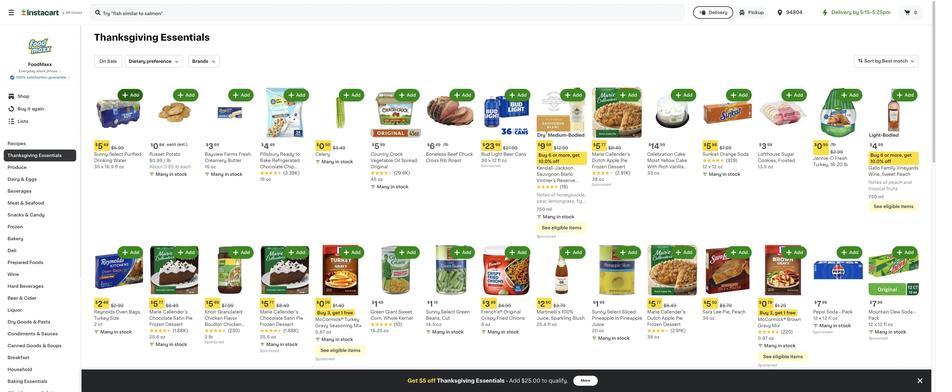 Task type: locate. For each thing, give the bounding box(es) containing it.
49 inside $ 6 49 /lb
[[435, 143, 441, 147]]

0 inside $0.95 per pound original price: $2.99 element
[[817, 143, 822, 150]]

sweet up kernel
[[398, 310, 412, 315]]

0 vertical spatial 38
[[592, 178, 598, 182]]

$5.49 original price: $5.99 element
[[94, 141, 144, 152]]

1 25.6 oz from the left
[[149, 335, 165, 340]]

10.0% for gallo
[[870, 160, 884, 164]]

butter
[[228, 159, 241, 163]]

1 mccormick® from the left
[[315, 318, 343, 322]]

0 vertical spatial dry
[[537, 133, 545, 138]]

3 for bayview farms fresh creamery butter
[[208, 143, 213, 150]]

buy 6 or more, get 10.0% off for family
[[870, 153, 912, 164]]

wine,
[[869, 173, 881, 177]]

thanksgiving essentials inside main content
[[94, 33, 210, 42]]

1 horizontal spatial to
[[295, 153, 300, 157]]

1 inside $ 0 79 $1.29 buy 3, get 1 free mccormick® brown gravy mix
[[784, 311, 785, 316]]

eligible
[[883, 205, 900, 209], [551, 226, 568, 231], [330, 349, 347, 353], [773, 355, 789, 360]]

delivery
[[831, 10, 852, 15], [709, 10, 728, 15]]

drinking
[[94, 159, 112, 163]]

0 horizontal spatial marie callender's chocolate satin pie frozen dessert
[[149, 310, 192, 327]]

see eligible items button for gallo family vineyards wine, sweet peach
[[869, 202, 919, 212]]

produce
[[8, 166, 27, 170]]

$7.99 inside $5.99 original price: $7.99 element
[[222, 304, 234, 308]]

0 for $ 0 84 each (est.)
[[153, 143, 158, 150]]

79
[[768, 301, 772, 305]]

2 left ct
[[94, 323, 97, 327]]

peach down vineyards
[[897, 173, 910, 177]]

items for kendall-jackson sauvignon blanc vintner's reserve white wine
[[569, 226, 582, 231]]

49 for 2
[[103, 301, 108, 305]]

sponsored badge image for marie callender's dutch apple pie frozen dessert
[[592, 183, 611, 187]]

items for gallo family vineyards wine, sweet peach
[[901, 205, 914, 209]]

1 25.6 from the left
[[149, 335, 159, 340]]

product group
[[94, 88, 144, 170], [149, 88, 200, 179], [205, 88, 255, 179], [260, 88, 310, 183], [315, 88, 366, 167], [371, 88, 421, 192], [426, 88, 476, 164], [481, 88, 532, 170], [537, 88, 587, 241], [592, 88, 642, 189], [647, 88, 698, 177], [703, 88, 753, 179], [758, 88, 808, 170], [813, 88, 864, 168], [869, 88, 919, 212], [94, 246, 144, 337], [149, 246, 200, 350], [205, 246, 255, 346], [260, 246, 310, 355], [315, 246, 366, 363], [371, 246, 421, 334], [426, 246, 476, 337], [481, 246, 532, 337], [537, 246, 587, 328], [592, 246, 642, 343], [647, 246, 698, 341], [703, 246, 753, 322], [758, 246, 808, 370], [813, 246, 864, 336], [869, 246, 919, 343], [371, 375, 421, 393], [426, 375, 476, 393], [481, 375, 532, 393], [537, 375, 587, 393], [869, 375, 919, 393]]

beer down $27.99
[[503, 152, 514, 157]]

0 vertical spatial by
[[853, 10, 859, 15]]

see eligible items button for kendall-jackson sauvignon blanc vintner's reserve white wine
[[537, 223, 587, 234]]

fl inside $ 23 99 $27.99 bud light beer cans 36 x 12 fl oz
[[498, 159, 501, 163]]

brands button
[[188, 55, 220, 68]]

1 vertical spatial $7.99
[[222, 304, 234, 308]]

deli
[[8, 249, 16, 253]]

baking essentials
[[8, 380, 47, 384]]

fried
[[497, 317, 508, 321]]

1 horizontal spatial 10.0%
[[870, 160, 884, 164]]

thanksgiving essentials up the dietary preference
[[94, 33, 210, 42]]

see eligible items for mccormick® turkey gravy seasoning mix
[[321, 349, 360, 353]]

0 vertical spatial 20
[[837, 163, 843, 167]]

boneless
[[426, 153, 446, 157]]

36
[[481, 159, 487, 163]]

thanksgiving essentials main content
[[82, 25, 931, 393]]

0 horizontal spatial free
[[344, 311, 353, 316]]

notes of peach and tropical fruits
[[869, 181, 912, 191]]

sunny up "drinking"
[[94, 152, 108, 157]]

50 for 5
[[712, 301, 717, 305]]

2 gravy from the left
[[758, 324, 771, 329]]

0 vertical spatial pack
[[842, 310, 853, 315]]

$2.99 up o
[[830, 150, 843, 155]]

$0.84 each (estimated) element
[[149, 141, 200, 152]]

dietary preference
[[129, 59, 172, 64]]

$0.95 per pound original price: $2.99 element
[[813, 141, 864, 156]]

1 vertical spatial chicken
[[224, 323, 242, 327]]

dairy
[[8, 177, 20, 182]]

0.87 down $ 0 79 $1.29 buy 3, get 1 free mccormick® brown gravy mix
[[758, 337, 768, 341]]

50 up celery
[[325, 143, 330, 147]]

1 horizontal spatial 20
[[837, 163, 843, 167]]

bouillon up 2 lb
[[205, 329, 222, 334]]

peach inside sara lee pie, peach 34 oz
[[732, 310, 746, 315]]

eligible for mccormick® brown gravy mix
[[773, 355, 789, 360]]

1 vertical spatial beverages
[[20, 285, 44, 289]]

- inside pepsi soda - pack 12 x 12 fl oz
[[839, 310, 841, 315]]

16 down creamery at the left
[[205, 165, 210, 169]]

potato
[[166, 153, 180, 157]]

beer inside $ 23 99 $27.99 bud light beer cans 36 x 12 fl oz
[[503, 152, 514, 157]]

100% down everyday on the top left
[[16, 76, 26, 79]]

dry for dry medium-bodied
[[537, 133, 545, 138]]

$ 3 99 for bayview farms fresh creamery butter
[[206, 143, 219, 150]]

0 inside $0.99 original price: $1.49 "element"
[[319, 301, 324, 308]]

2 25.6 from the left
[[260, 335, 270, 340]]

more, for jackson
[[558, 153, 571, 158]]

more, for family
[[890, 153, 903, 158]]

pack inside mountain dew soda - pack 12 x 12 fl oz
[[869, 317, 879, 321]]

2 horizontal spatial soda
[[901, 310, 913, 315]]

99 right 9
[[546, 143, 551, 147]]

99 up the knorr at left bottom
[[214, 301, 219, 305]]

1 pineapple from the left
[[592, 317, 614, 321]]

marie callender's chocolate satin pie frozen dessert
[[149, 310, 192, 327], [260, 310, 303, 327]]

1 horizontal spatial $7.99
[[720, 146, 731, 151]]

add inside get $5 off thanksgiving essentials • add $25.00 to qualify.
[[509, 379, 520, 384]]

refrigerated
[[272, 159, 300, 163]]

1 horizontal spatial $ 3 99
[[483, 301, 496, 308]]

mix up 0.87 oz
[[772, 324, 780, 329]]

see eligible items for kendall-jackson sauvignon blanc vintner's reserve white wine
[[542, 226, 582, 231]]

1 horizontal spatial fresh
[[835, 157, 847, 161]]

buy
[[18, 107, 26, 111], [538, 153, 547, 158], [870, 153, 879, 158], [317, 311, 326, 316], [760, 311, 769, 316]]

1 vertical spatial 750 ml
[[537, 208, 552, 212]]

77 inside $ 5 77 $8.49 marie callender's dutch apple pie frozen dessert
[[601, 143, 606, 147]]

russet
[[149, 153, 165, 157]]

16 inside the bayview farms fresh creamery butter 16 oz
[[205, 165, 210, 169]]

callender's inside $ 5 77 $8.49 marie callender's dutch apple pie frozen dessert
[[605, 153, 630, 157]]

750 ml down white
[[537, 208, 552, 212]]

1 4 from the left
[[264, 143, 269, 150]]

sponsored badge image for pepsi soda - pack
[[813, 331, 832, 335]]

1 vertical spatial 0.87
[[758, 337, 768, 341]]

/lb
[[443, 143, 448, 147], [830, 143, 836, 147]]

99 up country
[[380, 143, 385, 147]]

0.87
[[315, 330, 325, 335], [758, 337, 768, 341]]

$ 7 99 for pepsi
[[814, 301, 827, 308]]

3 up bayview at top
[[208, 143, 213, 150]]

1 10.0% from the left
[[538, 160, 552, 164]]

7 for pepsi soda - pack
[[817, 301, 821, 308]]

0 horizontal spatial thanksgiving essentials
[[8, 154, 62, 158]]

essentials
[[161, 33, 210, 42], [39, 154, 62, 158], [476, 379, 505, 384], [24, 380, 47, 384]]

1 7 from the left
[[817, 301, 821, 308]]

see for gallo family vineyards wine, sweet peach
[[874, 205, 882, 209]]

2 horizontal spatial $ 5 77
[[648, 301, 661, 308]]

soda inside mountain dew soda - pack 12 x 12 fl oz
[[901, 310, 913, 315]]

lists link
[[4, 115, 76, 128]]

1 for $ 1 99
[[596, 301, 599, 308]]

0 horizontal spatial 20
[[592, 329, 598, 334]]

kendall-jackson sauvignon blanc vintner's reserve white wine
[[537, 166, 575, 189]]

2 mccormick® from the left
[[758, 318, 786, 322]]

light
[[491, 152, 502, 157]]

50 inside $ 5 50
[[712, 301, 717, 305]]

49 for 4
[[270, 143, 275, 147]]

0 vertical spatial beverages
[[8, 189, 32, 194]]

0 horizontal spatial chicken
[[205, 317, 223, 321]]

- right pepsi
[[839, 310, 841, 315]]

49 up boneless
[[435, 143, 441, 147]]

2 horizontal spatial off
[[885, 160, 891, 164]]

4 down light-
[[872, 143, 877, 150]]

3 inside 'element'
[[485, 301, 490, 308]]

of
[[883, 181, 887, 185]]

off up the family
[[885, 160, 891, 164]]

original inside french's® original crispy fried onions 6 oz
[[504, 310, 521, 315]]

oz inside the bayview farms fresh creamery butter 16 oz
[[211, 165, 216, 169]]

see eligible items button for mccormick® brown gravy mix
[[758, 352, 808, 363]]

lb inside jennie-o fresh turkey, 16-20 lb
[[844, 163, 848, 167]]

juice,
[[537, 317, 550, 321]]

38 oz down $ 5 77 $8.49 marie callender's dutch apple pie frozen dessert
[[592, 178, 604, 182]]

each inside russet potato $0.99 / lb about 0.85 lb each
[[180, 165, 191, 169]]

gravy down buy 3, get 1 free
[[315, 324, 328, 329]]

ml down white
[[546, 208, 552, 212]]

dessert inside $ 5 77 $8.49 marie callender's dutch apple pie frozen dessert
[[608, 165, 625, 169]]

sponsored badge image for knorr granulated chicken flavor bouillon chicken bouillon
[[205, 341, 224, 345]]

2 or from the left
[[884, 153, 889, 158]]

0 horizontal spatial turkey
[[94, 317, 109, 321]]

sweet down the family
[[882, 173, 896, 177]]

1 gravy from the left
[[315, 324, 328, 329]]

canned goods & soups link
[[4, 340, 76, 352]]

select inside 'sunny select green beans, cut 14.5 oz'
[[441, 310, 455, 315]]

10.0% up the kendall- at the right of page
[[538, 160, 552, 164]]

16 down "cookie"
[[260, 178, 265, 182]]

0 horizontal spatial select
[[109, 152, 123, 157]]

49 for 5
[[103, 143, 109, 147]]

0 horizontal spatial 750
[[537, 208, 545, 212]]

original down vegetable
[[371, 165, 388, 169]]

98
[[712, 143, 717, 147]]

2 /lb from the left
[[830, 143, 836, 147]]

1 vertical spatial dutch
[[647, 317, 661, 321]]

1 vertical spatial ml
[[546, 208, 552, 212]]

mccormick® down $1.29
[[758, 318, 786, 322]]

dry
[[537, 133, 545, 138], [8, 320, 16, 325]]

0 horizontal spatial 3,
[[327, 311, 331, 316]]

16 oz
[[260, 178, 271, 182]]

0 vertical spatial each
[[167, 143, 176, 147]]

sweet inside green giant sweet corn, whole kernel
[[398, 310, 412, 315]]

0 horizontal spatial thanksgiving
[[8, 154, 38, 158]]

blush
[[572, 317, 585, 321]]

oz inside martinelli's 100% juice, sparkling blush 25.4 fl oz
[[552, 323, 557, 327]]

99 up the juice
[[599, 301, 605, 305]]

(2.91k) down marie callender's dutch apple pie frozen dessert
[[670, 329, 686, 334]]

0 horizontal spatial bodied
[[568, 133, 585, 138]]

select up cut
[[441, 310, 455, 315]]

sunny inside 'sunny select green beans, cut 14.5 oz'
[[426, 310, 440, 315]]

dry up 9
[[537, 133, 545, 138]]

1 vertical spatial peach
[[732, 310, 746, 315]]

soda up (329)
[[737, 153, 749, 157]]

100% satisfaction guarantee
[[16, 76, 66, 79]]

with
[[647, 165, 657, 169]]

2 4 from the left
[[872, 143, 877, 150]]

$5.50 original price: $6.79 element
[[703, 298, 753, 309]]

everyday store prices
[[19, 70, 57, 73]]

1 or from the left
[[552, 153, 557, 158]]

49 left $5.99
[[103, 143, 109, 147]]

add to cart
[[113, 93, 138, 97]]

hard beverages
[[8, 285, 44, 289]]

0 horizontal spatial gravy
[[315, 324, 328, 329]]

turkey up "seasoning"
[[345, 318, 359, 322]]

1 green from the left
[[371, 310, 384, 315]]

$7.99 inside $5.98 original price: $7.99 element
[[720, 146, 731, 151]]

select up the in
[[607, 310, 621, 315]]

& for meat
[[20, 201, 24, 206]]

wine up hard
[[8, 273, 19, 277]]

gravy inside $ 0 79 $1.29 buy 3, get 1 free mccormick® brown gravy mix
[[758, 324, 771, 329]]

3, down the 79 at the right bottom
[[770, 311, 774, 316]]

bouillon down the knorr at left bottom
[[205, 323, 222, 327]]

$ 7 99 up mountain
[[870, 301, 882, 308]]

pasta
[[38, 320, 50, 325]]

1 $ 7 99 from the left
[[814, 301, 827, 308]]

fl inside pepsi soda - pack 12 x 12 fl oz
[[828, 317, 831, 321]]

water
[[113, 159, 126, 163]]

38 down marie callender's dutch apple pie frozen dessert
[[647, 335, 653, 340]]

mix inside mccormick® turkey gravy seasoning mix 0.87 oz
[[354, 324, 362, 329]]

2 - from the left
[[914, 310, 916, 315]]

x down pepsi
[[819, 317, 822, 321]]

3, down $ 0 99 at the left of the page
[[327, 311, 331, 316]]

100% inside button
[[16, 76, 26, 79]]

2 buy 6 or more, get 10.0% off from the left
[[870, 153, 912, 164]]

more,
[[558, 153, 571, 158], [890, 153, 903, 158]]

38
[[592, 178, 598, 182], [647, 335, 653, 340]]

0 horizontal spatial dutch
[[592, 159, 605, 163]]

1 horizontal spatial pineapple
[[620, 317, 642, 321]]

vintner's
[[537, 179, 556, 183]]

2 horizontal spatial $ 3 99
[[759, 143, 772, 150]]

99 up french's® in the bottom right of the page
[[491, 301, 496, 305]]

more, down $12.99
[[558, 153, 571, 158]]

99 down light-bodied
[[878, 143, 883, 147]]

10.0% for kendall-
[[538, 160, 552, 164]]

1 horizontal spatial sunny
[[426, 310, 440, 315]]

sponsored badge image for mountain dew soda - pack
[[869, 337, 887, 341]]

50 inside $ 0 50
[[325, 143, 330, 147]]

$0.79 original price: $1.29 element
[[758, 298, 808, 309]]

0 horizontal spatial off
[[428, 379, 436, 384]]

38 down $ 5 77 $8.49 marie callender's dutch apple pie frozen dessert
[[592, 178, 598, 182]]

$ inside $ 2 50
[[538, 301, 540, 305]]

off up jackson
[[553, 160, 559, 164]]

6 inside french's® original crispy fried onions 6 oz
[[481, 323, 484, 327]]

$ inside the $ 9 99
[[538, 143, 540, 147]]

light-
[[869, 133, 883, 138]]

thanksgiving essentials up produce link
[[8, 154, 62, 158]]

750 down white
[[537, 208, 545, 212]]

sponsored badge image for bud light beer cans
[[481, 165, 500, 168]]

sunny for $ 1 99
[[592, 310, 606, 315]]

2 free from the left
[[787, 311, 796, 316]]

goods up condiments
[[17, 320, 32, 325]]

match
[[893, 59, 908, 63]]

0 horizontal spatial 10.0%
[[538, 160, 552, 164]]

1
[[374, 301, 378, 308], [430, 301, 433, 308], [596, 301, 599, 308], [341, 311, 343, 316], [784, 311, 785, 316]]

soda for mountain dew soda - pack 12 x 12 fl oz
[[901, 310, 913, 315]]

$7.99 for $ 5 99
[[222, 304, 234, 308]]

wine down vintner's
[[551, 185, 562, 189]]

0 horizontal spatial by
[[853, 10, 859, 15]]

0 horizontal spatial $ 7 99
[[814, 301, 827, 308]]

or for jackson
[[552, 153, 557, 158]]

buy for gallo family vineyards wine, sweet peach
[[870, 153, 879, 158]]

0 inside $0.50 original price: $3.49 element
[[319, 143, 324, 150]]

mix right "seasoning"
[[354, 324, 362, 329]]

1 vertical spatial by
[[875, 59, 881, 63]]

3 for lofthouse sugar cookies, frosted
[[762, 143, 767, 150]]

off right $5 at left bottom
[[428, 379, 436, 384]]

sunny
[[94, 152, 108, 157], [426, 310, 440, 315], [592, 310, 606, 315]]

1 horizontal spatial $ 5 77
[[261, 301, 274, 308]]

$ inside $ 0 84 each (est.)
[[151, 143, 153, 147]]

1 horizontal spatial 50
[[546, 301, 551, 305]]

14.5
[[426, 323, 435, 327]]

treatment tracker modal dialog
[[82, 370, 931, 393]]

20 inside the sunny select sliced pineapple in pineapple juice 20 oz
[[592, 329, 598, 334]]

hard beverages link
[[4, 281, 76, 293]]

$4.99
[[498, 304, 511, 308]]

and
[[903, 181, 912, 185]]

$0.99
[[149, 159, 163, 163]]

frosted
[[778, 159, 795, 163]]

2
[[98, 301, 103, 308], [540, 301, 545, 308], [94, 323, 97, 327], [205, 335, 207, 340]]

spread,
[[401, 159, 418, 163]]

/lb up the beef
[[443, 143, 448, 147]]

49 up pillsbury
[[270, 143, 275, 147]]

fl inside '$ 5 49 $5.99 sunny select purified drinking water 35 x 16.9 fl oz'
[[115, 165, 118, 169]]

get down $1.29
[[775, 311, 783, 316]]

it
[[28, 107, 31, 111]]

1 vertical spatial sweet
[[398, 310, 412, 315]]

1 horizontal spatial 16
[[260, 178, 265, 182]]

1 vertical spatial 100%
[[562, 310, 573, 315]]

vineyards
[[897, 166, 919, 171]]

2 horizontal spatial select
[[607, 310, 621, 315]]

0 vertical spatial cake
[[674, 153, 685, 157]]

peach right "pie,"
[[732, 310, 746, 315]]

1 horizontal spatial thanksgiving
[[94, 33, 158, 42]]

sunny for $ 1 19
[[426, 310, 440, 315]]

7
[[817, 301, 821, 308], [872, 301, 877, 308]]

see for kendall-jackson sauvignon blanc vintner's reserve white wine
[[542, 226, 550, 231]]

1 horizontal spatial dutch
[[647, 317, 661, 321]]

turkey up ct
[[94, 317, 109, 321]]

get
[[408, 379, 418, 384]]

1 left 19
[[430, 301, 433, 308]]

& left cider
[[19, 297, 23, 301]]

49 inside the $ 4 49
[[270, 143, 275, 147]]

1 horizontal spatial 750 ml
[[869, 195, 884, 200]]

dessert inside marie callender's dutch apple pie frozen dessert
[[663, 323, 681, 327]]

$ 3 99 for lofthouse sugar cookies, frosted
[[759, 143, 772, 150]]

49 inside $ 2 49
[[103, 301, 108, 305]]

beef
[[447, 153, 458, 157]]

2 bodied from the left
[[883, 133, 899, 138]]

delivery by 5:15-5:25pm
[[831, 10, 891, 15]]

$ inside $ 5 50
[[704, 301, 706, 305]]

49 inside $ 1 49
[[378, 301, 383, 305]]

$ inside $ 0 99
[[317, 301, 319, 305]]

$7.99 up granulated
[[222, 304, 234, 308]]

1 horizontal spatial free
[[787, 311, 796, 316]]

0 vertical spatial peach
[[897, 173, 910, 177]]

bags,
[[129, 310, 141, 315]]

0 vertical spatial 750 ml
[[869, 195, 884, 200]]

2 satin from the left
[[284, 317, 295, 321]]

2 bouillon from the top
[[205, 329, 222, 334]]

by for delivery
[[853, 10, 859, 15]]

1 horizontal spatial satin
[[284, 317, 295, 321]]

get $5 off thanksgiving essentials • add $25.00 to qualify.
[[408, 379, 568, 384]]

product group containing 23
[[481, 88, 532, 170]]

1 horizontal spatial 25.6
[[260, 335, 270, 340]]

$ 5 99 up country
[[372, 143, 385, 150]]

1 horizontal spatial mccormick®
[[758, 318, 786, 322]]

0 vertical spatial 100%
[[16, 76, 26, 79]]

free down $1.49
[[344, 311, 353, 316]]

to right $25.00
[[542, 379, 547, 384]]

3
[[208, 143, 213, 150], [762, 143, 767, 150], [485, 301, 490, 308]]

2 7 from the left
[[872, 301, 877, 308]]

select for $ 1 19
[[441, 310, 455, 315]]

oz inside mccormick® turkey gravy seasoning mix 0.87 oz
[[326, 330, 331, 335]]

off for family
[[885, 160, 891, 164]]

& left sauces
[[36, 332, 40, 337]]

dutch
[[592, 159, 605, 163], [647, 317, 661, 321]]

99 inside $ 4 99
[[878, 143, 883, 147]]

0 vertical spatial ml
[[878, 195, 884, 200]]

$2.49 original price: $2.99 element
[[94, 298, 144, 309]]

instacart logo image
[[21, 9, 59, 16]]

1 horizontal spatial 7
[[872, 301, 877, 308]]

buy left "it"
[[18, 107, 26, 111]]

beer down hard
[[8, 297, 18, 301]]

fresh inside jennie-o fresh turkey, 16-20 lb
[[835, 157, 847, 161]]

pie inside $ 5 77 $8.49 marie callender's dutch apple pie frozen dessert
[[621, 159, 627, 163]]

foodmaxx logo image
[[26, 33, 54, 60]]

country
[[371, 153, 389, 157]]

(329)
[[726, 159, 737, 163]]

$2.99 for 0
[[830, 150, 843, 155]]

eggs
[[26, 177, 37, 182]]

2 green from the left
[[456, 310, 470, 315]]

0 horizontal spatial (1.68k)
[[173, 329, 188, 334]]

1 vertical spatial goods
[[26, 344, 41, 349]]

$6.49 per pound element
[[426, 141, 476, 152]]

/
[[164, 159, 166, 163]]

10.0% up the gallo
[[870, 160, 884, 164]]

7 up pepsi
[[817, 301, 821, 308]]

1 horizontal spatial green
[[456, 310, 470, 315]]

sunny inside the sunny select sliced pineapple in pineapple juice 20 oz
[[592, 310, 606, 315]]

$5.77 original price: $8.49 element
[[592, 141, 642, 152], [149, 298, 200, 309], [260, 298, 310, 309], [647, 298, 698, 309]]

turkey inside mccormick® turkey gravy seasoning mix 0.87 oz
[[345, 318, 359, 322]]

0 horizontal spatial apple
[[607, 159, 619, 163]]

breakfast link
[[4, 352, 76, 364]]

1 vertical spatial apple
[[662, 317, 675, 321]]

sponsored badge image for marie callender's chocolate satin pie frozen dessert
[[260, 350, 279, 354]]

goods for dry
[[17, 320, 32, 325]]

select down $5.99
[[109, 152, 123, 157]]

$ 7 99 for mountain
[[870, 301, 882, 308]]

0 horizontal spatial 25.6 oz
[[149, 335, 165, 340]]

$ inside $ 0 95
[[814, 143, 817, 147]]

0 vertical spatial goods
[[17, 320, 32, 325]]

buy inside buy it again link
[[18, 107, 26, 111]]

1 vertical spatial beer
[[8, 297, 18, 301]]

750 down tropical
[[869, 195, 877, 200]]

green left french's® in the bottom right of the page
[[456, 310, 470, 315]]

mccormick® inside $ 0 79 $1.29 buy 3, get 1 free mccormick® brown gravy mix
[[758, 318, 786, 322]]

0 for $ 0 79 $1.29 buy 3, get 1 free mccormick® brown gravy mix
[[762, 301, 767, 308]]

foods
[[29, 261, 43, 265]]

baking essentials link
[[4, 376, 76, 388]]

1 more, from the left
[[558, 153, 571, 158]]

2 mix from the left
[[772, 324, 780, 329]]

tropical
[[869, 187, 885, 191]]

1 3, from the left
[[327, 311, 331, 316]]

goods for canned
[[26, 344, 41, 349]]

1 horizontal spatial wine
[[551, 185, 562, 189]]

2 horizontal spatial sunny
[[592, 310, 606, 315]]

more, up the family
[[890, 153, 903, 158]]

15.25
[[371, 329, 382, 334]]

liquor link
[[4, 305, 76, 317]]

$ 3 99 up bayview at top
[[206, 143, 219, 150]]

3 $ 5 77 from the left
[[648, 301, 661, 308]]

1 down $1.49
[[341, 311, 343, 316]]

delivery inside button
[[709, 10, 728, 15]]

by left the 5:15-
[[853, 10, 859, 15]]

1 mix from the left
[[354, 324, 362, 329]]

1 horizontal spatial beer
[[503, 152, 514, 157]]

0 vertical spatial dutch
[[592, 159, 605, 163]]

0 horizontal spatial $2.99
[[111, 304, 123, 308]]

canned
[[8, 344, 25, 349]]

2 10.0% from the left
[[870, 160, 884, 164]]

4 up pillsbury
[[264, 143, 269, 150]]

& for snacks
[[25, 213, 29, 218]]

dutch inside marie callender's dutch apple pie frozen dessert
[[647, 317, 661, 321]]

guarantee
[[48, 76, 66, 79]]

1 /lb from the left
[[443, 143, 448, 147]]

each right 0.85
[[180, 165, 191, 169]]

3 up lofthouse
[[762, 143, 767, 150]]

dairy & eggs
[[8, 177, 37, 182]]

$ inside $ 0 79 $1.29 buy 3, get 1 free mccormick® brown gravy mix
[[759, 301, 762, 305]]

Search field
[[90, 4, 684, 21]]

1 horizontal spatial $ 5 99
[[372, 143, 385, 150]]

1 horizontal spatial pack
[[869, 317, 879, 321]]

2 more, from the left
[[890, 153, 903, 158]]

1 up the corn,
[[374, 301, 378, 308]]

0 vertical spatial bouillon
[[205, 323, 222, 327]]

sponsored badge image
[[481, 165, 500, 168], [592, 183, 611, 187], [537, 235, 556, 239], [813, 331, 832, 335], [869, 337, 887, 341], [205, 341, 224, 345], [260, 350, 279, 354], [315, 358, 334, 362], [758, 364, 777, 368]]

$ inside $ 6 49 /lb
[[427, 143, 430, 147]]

$ 0 99
[[317, 301, 330, 308]]

50 for 2
[[546, 301, 551, 305]]

wine inside kendall-jackson sauvignon blanc vintner's reserve white wine
[[551, 185, 562, 189]]

buy down the 79 at the right bottom
[[760, 311, 769, 316]]

1 - from the left
[[839, 310, 841, 315]]

(2.91k) down $ 5 77 $8.49 marie callender's dutch apple pie frozen dessert
[[615, 171, 631, 176]]

0 horizontal spatial mix
[[354, 324, 362, 329]]

select inside the sunny select sliced pineapple in pineapple juice 20 oz
[[607, 310, 621, 315]]

chip
[[284, 165, 294, 169]]

& for dairy
[[21, 177, 24, 182]]

$ 7 99 up pepsi
[[814, 301, 827, 308]]

49 up the corn,
[[378, 301, 383, 305]]

0 inside $0.84 each (estimated) element
[[153, 143, 158, 150]]

0 horizontal spatial 7
[[817, 301, 821, 308]]

produce link
[[4, 162, 76, 174]]

2 3, from the left
[[770, 311, 774, 316]]

fresh inside the bayview farms fresh creamery butter 16 oz
[[239, 153, 251, 157]]

soda right dew
[[901, 310, 913, 315]]

49
[[103, 143, 109, 147], [270, 143, 275, 147], [435, 143, 441, 147], [103, 301, 108, 305], [378, 301, 383, 305]]

add inside button
[[113, 93, 122, 97]]

None search field
[[90, 4, 685, 21]]

frozen inside marie callender's dutch apple pie frozen dessert
[[647, 323, 662, 327]]

0 for $ 0 50
[[319, 143, 324, 150]]

frozen inside $ 5 77 $8.49 marie callender's dutch apple pie frozen dessert
[[592, 165, 607, 169]]

99 left $1.49
[[325, 301, 330, 305]]

o
[[830, 157, 834, 161]]

mccormick®
[[315, 318, 343, 322], [758, 318, 786, 322]]

1 horizontal spatial apple
[[662, 317, 675, 321]]

delivery button
[[693, 6, 733, 19]]

49 up 'reynolds'
[[103, 301, 108, 305]]

2 $ 7 99 from the left
[[870, 301, 882, 308]]

0 horizontal spatial buy 6 or more, get 10.0% off
[[538, 153, 580, 164]]

1 vertical spatial $2.99
[[111, 304, 123, 308]]

1 buy 6 or more, get 10.0% off from the left
[[538, 153, 580, 164]]

prepared
[[8, 261, 28, 265]]

0 vertical spatial 38 oz
[[592, 178, 604, 182]]

0 horizontal spatial 16
[[205, 165, 210, 169]]

dry inside "thanksgiving essentials" main content
[[537, 133, 545, 138]]

12
[[492, 159, 497, 163], [703, 165, 707, 169], [712, 165, 717, 169], [813, 317, 818, 321], [823, 317, 827, 321], [869, 323, 873, 327], [878, 323, 883, 327]]

$ inside $ 1 19
[[427, 301, 430, 305]]

•
[[506, 379, 508, 384]]

750 ml down tropical
[[869, 195, 884, 200]]

thanksgiving inside get $5 off thanksgiving essentials • add $25.00 to qualify.
[[437, 379, 475, 384]]

chicken up the (230)
[[224, 323, 242, 327]]

1 horizontal spatial 25.6 oz
[[260, 335, 276, 340]]

see for mccormick® brown gravy mix
[[763, 355, 772, 360]]

1 horizontal spatial sweet
[[882, 173, 896, 177]]

20 down $0.95 per pound original price: $2.99 element
[[837, 163, 843, 167]]

delivery for delivery
[[709, 10, 728, 15]]

1 horizontal spatial buy 6 or more, get 10.0% off
[[870, 153, 912, 164]]

breakfast
[[8, 356, 29, 361]]

0 vertical spatial 0.87
[[315, 330, 325, 335]]

sunny select green beans, cut 14.5 oz
[[426, 310, 470, 327]]

1 free from the left
[[344, 311, 353, 316]]

50 up lee
[[712, 301, 717, 305]]

$ inside $ 23 99 $27.99 bud light beer cans 36 x 12 fl oz
[[483, 143, 485, 147]]

sunkist orange soda
[[703, 153, 749, 157]]



Task type: describe. For each thing, give the bounding box(es) containing it.
$ inside 'element'
[[483, 301, 485, 305]]

essentials up brands
[[161, 33, 210, 42]]

0 for $ 0 95
[[817, 143, 822, 150]]

knorr
[[205, 310, 217, 315]]

pepsi
[[813, 310, 825, 315]]

45 oz
[[371, 178, 383, 182]]

candy
[[30, 213, 45, 218]]

1 horizontal spatial (2.91k)
[[670, 329, 686, 334]]

roast
[[448, 159, 461, 163]]

$ inside $ 14 99
[[648, 143, 651, 147]]

sliced
[[622, 310, 636, 315]]

buy for mccormick® turkey gravy seasoning mix
[[317, 311, 326, 316]]

oz inside lofthouse sugar cookies, frosted 13.5 oz
[[768, 165, 773, 169]]

0 horizontal spatial ml
[[546, 208, 552, 212]]

select for $ 1 99
[[607, 310, 621, 315]]

jackson
[[555, 166, 573, 171]]

& left the soups
[[42, 344, 46, 349]]

1 horizontal spatial chicken
[[224, 323, 242, 327]]

chocolate inside pillsbury ready to bake refrigerated chocolate chip cookie dough
[[260, 165, 283, 169]]

green giant sweet corn, whole kernel
[[371, 310, 413, 321]]

$ inside $ 5 98
[[704, 143, 706, 147]]

84
[[159, 143, 164, 147]]

$ 1 19
[[427, 301, 438, 308]]

2 $ 5 77 from the left
[[261, 301, 274, 308]]

by for sort
[[875, 59, 881, 63]]

13.5
[[758, 165, 767, 169]]

& left pasta
[[33, 320, 37, 325]]

celery
[[315, 153, 330, 157]]

each inside $ 0 84 each (est.)
[[167, 143, 176, 147]]

6 down $ 4 99
[[880, 153, 883, 158]]

1 vertical spatial thanksgiving
[[8, 154, 38, 158]]

apple inside $ 5 77 $8.49 marie callender's dutch apple pie frozen dessert
[[607, 159, 619, 163]]

satisfaction
[[26, 76, 47, 79]]

0.87 inside mccormick® turkey gravy seasoning mix 0.87 oz
[[315, 330, 325, 335]]

pie inside marie callender's dutch apple pie frozen dessert
[[676, 317, 683, 321]]

buy 6 or more, get 10.0% off for jackson
[[538, 153, 580, 164]]

0 vertical spatial (2.91k)
[[615, 171, 631, 176]]

$ inside $ 5 77 $8.49 marie callender's dutch apple pie frozen dessert
[[593, 143, 596, 147]]

0 horizontal spatial beer
[[8, 297, 18, 301]]

lb down knorr granulated chicken flavor bouillon chicken bouillon
[[209, 335, 213, 340]]

$ 2 49
[[95, 301, 108, 308]]

1 bouillon from the top
[[205, 323, 222, 327]]

dry for dry goods & pasta
[[8, 320, 16, 325]]

green inside 'sunny select green beans, cut 14.5 oz'
[[456, 310, 470, 315]]

pillsbury
[[260, 153, 279, 157]]

eligible for gallo family vineyards wine, sweet peach
[[883, 205, 900, 209]]

items for mccormick® brown gravy mix
[[790, 355, 803, 360]]

sunkist
[[703, 153, 719, 157]]

about
[[149, 165, 163, 169]]

50 for 0
[[325, 143, 330, 147]]

shop
[[18, 94, 29, 99]]

family
[[881, 166, 895, 171]]

soda inside pepsi soda - pack 12 x 12 fl oz
[[827, 310, 838, 315]]

3, inside $ 0 79 $1.29 buy 3, get 1 free mccormick® brown gravy mix
[[770, 311, 774, 316]]

$0.99 original price: $1.49 element
[[315, 298, 366, 309]]

49 for 6
[[435, 143, 441, 147]]

preference
[[147, 59, 172, 64]]

$8.49 inside $ 5 77 $8.49 marie callender's dutch apple pie frozen dessert
[[608, 146, 621, 151]]

$6.79
[[720, 304, 732, 308]]

oz inside 'sunny select green beans, cut 14.5 oz'
[[436, 323, 441, 327]]

1 marie callender's chocolate satin pie frozen dessert from the left
[[149, 310, 192, 327]]

more
[[581, 380, 590, 383]]

& for beer
[[19, 297, 23, 301]]

99 inside $ 1 99
[[599, 301, 605, 305]]

buy inside $ 0 79 $1.29 buy 3, get 1 free mccormick® brown gravy mix
[[760, 311, 769, 316]]

on
[[99, 59, 106, 64]]

1 horizontal spatial 0.87
[[758, 337, 768, 341]]

oz inside french's® original crispy fried onions 6 oz
[[485, 323, 491, 327]]

6 up boneless
[[430, 143, 435, 150]]

fl inside mountain dew soda - pack 12 x 12 fl oz
[[884, 323, 887, 327]]

$23.99 original price: $27.99 element
[[481, 141, 532, 152]]

off inside get $5 off thanksgiving essentials • add $25.00 to qualify.
[[428, 379, 436, 384]]

20 inside jennie-o fresh turkey, 16-20 lb
[[837, 163, 843, 167]]

household
[[8, 368, 32, 372]]

1 vertical spatial 38
[[647, 335, 653, 340]]

dough
[[277, 171, 291, 176]]

x inside '$ 5 49 $5.99 sunny select purified drinking water 35 x 16.9 fl oz'
[[101, 165, 104, 169]]

fresh for 16-
[[835, 157, 847, 161]]

25.4
[[537, 323, 547, 327]]

oz inside pepsi soda - pack 12 x 12 fl oz
[[832, 317, 838, 321]]

product group containing 9
[[537, 88, 587, 241]]

buttrcreme
[[647, 171, 672, 176]]

white
[[537, 185, 549, 189]]

essentials inside get $5 off thanksgiving essentials • add $25.00 to qualify.
[[476, 379, 505, 384]]

pack inside pepsi soda - pack 12 x 12 fl oz
[[842, 310, 853, 315]]

soda for sunkist orange soda
[[737, 153, 749, 157]]

eligible for kendall-jackson sauvignon blanc vintner's reserve white wine
[[551, 226, 568, 231]]

0 vertical spatial chicken
[[205, 317, 223, 321]]

beans,
[[426, 317, 441, 321]]

granulated
[[218, 310, 242, 315]]

light-bodied
[[869, 133, 899, 138]]

oz inside '$ 5 49 $5.99 sunny select purified drinking water 35 x 16.9 fl oz'
[[119, 165, 124, 169]]

99 inside $ 0 99
[[325, 301, 330, 305]]

snacks & candy
[[8, 213, 45, 218]]

99 inside the $ 9 99
[[546, 143, 551, 147]]

2 lb
[[205, 335, 213, 340]]

1 (1.68k) from the left
[[173, 329, 188, 334]]

34
[[703, 317, 708, 321]]

1 vertical spatial cake
[[676, 159, 687, 163]]

peach inside gallo family vineyards wine, sweet peach
[[897, 173, 910, 177]]

farms
[[224, 153, 238, 157]]

buy for kendall-jackson sauvignon blanc vintner's reserve white wine
[[538, 153, 547, 158]]

eligible for mccormick® turkey gravy seasoning mix
[[330, 349, 347, 353]]

mountain dew soda - pack 12 x 12 fl oz
[[869, 310, 916, 327]]

$ inside $ 2 49
[[95, 301, 98, 305]]

get inside $ 0 79 $1.29 buy 3, get 1 free mccormick® brown gravy mix
[[775, 311, 783, 316]]

see eligible items button for mccormick® turkey gravy seasoning mix
[[315, 346, 366, 356]]

2 marie callender's chocolate satin pie frozen dessert from the left
[[260, 310, 303, 327]]

9
[[540, 143, 545, 150]]

2 (1.68k) from the left
[[283, 329, 299, 334]]

notes
[[869, 181, 882, 185]]

fl inside martinelli's 100% juice, sparkling blush 25.4 fl oz
[[548, 323, 551, 327]]

or for family
[[884, 153, 889, 158]]

pillsbury ready to bake refrigerated chocolate chip cookie dough
[[260, 153, 300, 176]]

Best match Sort by field
[[854, 55, 919, 68]]

turkey inside reynolds oven bags, turkey size 2 ct
[[94, 317, 109, 321]]

1 vertical spatial thanksgiving essentials
[[8, 154, 62, 158]]

brown
[[787, 318, 801, 322]]

dutch inside $ 5 77 $8.49 marie callender's dutch apple pie frozen dessert
[[592, 159, 605, 163]]

dew
[[890, 310, 900, 315]]

jennie-o fresh turkey, 16-20 lb
[[813, 157, 848, 167]]

blanc
[[561, 173, 573, 177]]

$0.50 original price: $3.49 element
[[315, 141, 366, 152]]

100% satisfaction guarantee button
[[10, 74, 70, 80]]

$ inside $ 1 99
[[593, 301, 596, 305]]

99 up bayview at top
[[214, 143, 219, 147]]

purified
[[124, 152, 141, 157]]

x inside pepsi soda - pack 12 x 12 fl oz
[[819, 317, 822, 321]]

0 for $ 0 99
[[319, 301, 324, 308]]

lofthouse
[[758, 153, 780, 157]]

$5
[[419, 379, 426, 384]]

1 bodied from the left
[[568, 133, 585, 138]]

99 inside $ 14 99
[[660, 143, 665, 147]]

2 up 'reynolds'
[[98, 301, 103, 308]]

flavor
[[224, 317, 237, 321]]

beverages link
[[4, 186, 76, 197]]

$ 3 99 inside $3.99 original price: $4.99 'element'
[[483, 301, 496, 308]]

thanksgiving essentials link
[[4, 150, 76, 162]]

$9.99 original price: $12.99 element
[[537, 141, 587, 152]]

23
[[485, 143, 495, 150]]

celebration cake moist yellow cake with rich vanilla buttrcreme
[[647, 153, 687, 176]]

apple inside marie callender's dutch apple pie frozen dessert
[[662, 317, 675, 321]]

$ inside '$ 5 49 $5.99 sunny select purified drinking water 35 x 16.9 fl oz'
[[95, 143, 98, 147]]

rib
[[440, 159, 447, 163]]

1 horizontal spatial 38 oz
[[647, 335, 659, 340]]

4 for $ 4 49
[[264, 143, 269, 150]]

dry goods & pasta link
[[4, 317, 76, 329]]

callender's inside marie callender's dutch apple pie frozen dessert
[[661, 310, 686, 315]]

6 down the $ 9 99 at the top right of page
[[548, 153, 551, 158]]

marie inside marie callender's dutch apple pie frozen dessert
[[647, 310, 660, 315]]

5 inside $ 5 77 $8.49 marie callender's dutch apple pie frozen dessert
[[596, 143, 601, 150]]

prices
[[46, 70, 57, 73]]

get down $9.99 original price: $12.99 element
[[572, 153, 580, 158]]

get down $1.49
[[332, 311, 340, 316]]

7 for mountain dew soda - pack
[[872, 301, 877, 308]]

5 inside '$ 5 49 $5.99 sunny select purified drinking water 35 x 16.9 fl oz'
[[98, 143, 103, 150]]

to inside get $5 off thanksgiving essentials • add $25.00 to qualify.
[[542, 379, 547, 384]]

2 down knorr granulated chicken flavor bouillon chicken bouillon
[[205, 335, 207, 340]]

green inside green giant sweet corn, whole kernel
[[371, 310, 384, 315]]

(220)
[[781, 330, 793, 335]]

sweet inside gallo family vineyards wine, sweet peach
[[882, 173, 896, 177]]

x inside mountain dew soda - pack 12 x 12 fl oz
[[874, 323, 877, 327]]

see eligible items for gallo family vineyards wine, sweet peach
[[874, 205, 914, 209]]

cider
[[24, 297, 36, 301]]

1 vertical spatial wine
[[8, 273, 19, 277]]

sunny inside '$ 5 49 $5.99 sunny select purified drinking water 35 x 16.9 fl oz'
[[94, 152, 108, 157]]

$ 5 99 inside $5.99 original price: $7.99 element
[[206, 301, 219, 308]]

49 for 1
[[378, 301, 383, 305]]

essentials down recipes link
[[39, 154, 62, 158]]

2 inside reynolds oven bags, turkey size 2 ct
[[94, 323, 97, 327]]

cookie
[[260, 171, 276, 176]]

mix inside $ 0 79 $1.29 buy 3, get 1 free mccormick® brown gravy mix
[[772, 324, 780, 329]]

2 pineapple from the left
[[620, 317, 642, 321]]

product group containing 14
[[647, 88, 698, 177]]

1 vertical spatial 16
[[260, 178, 265, 182]]

delivery by 5:15-5:25pm link
[[821, 9, 891, 16]]

service type group
[[693, 6, 769, 19]]

$5.99
[[111, 146, 124, 151]]

dietary
[[129, 59, 146, 64]]

canned goods & soups
[[8, 344, 61, 349]]

100% inside martinelli's 100% juice, sparkling blush 25.4 fl oz
[[562, 310, 573, 315]]

reynolds
[[94, 310, 115, 315]]

2 25.6 oz from the left
[[260, 335, 276, 340]]

0 vertical spatial $ 5 99
[[372, 143, 385, 150]]

pickup
[[748, 10, 764, 15]]

/lb inside $ 6 49 /lb
[[443, 143, 448, 147]]

(3.39k)
[[283, 171, 300, 176]]

0 horizontal spatial 38
[[592, 178, 598, 182]]

stores
[[71, 11, 82, 14]]

1 satin from the left
[[173, 317, 184, 321]]

ct
[[98, 323, 103, 327]]

off for jackson
[[553, 160, 559, 164]]

x down "sunkist"
[[708, 165, 711, 169]]

99 up pepsi
[[822, 301, 827, 305]]

0 horizontal spatial 750 ml
[[537, 208, 552, 212]]

1 horizontal spatial 750
[[869, 195, 877, 200]]

- inside mountain dew soda - pack 12 x 12 fl oz
[[914, 310, 916, 315]]

sale
[[107, 59, 117, 64]]

onions
[[509, 317, 525, 321]]

99 up mountain
[[877, 301, 882, 305]]

$2.50 original price: $3.79 element
[[537, 298, 587, 309]]

to inside add to cart button
[[124, 93, 128, 97]]

99 up lofthouse
[[767, 143, 772, 147]]

x inside $ 23 99 $27.99 bud light beer cans 36 x 12 fl oz
[[488, 159, 491, 163]]

see eligible items for mccormick® brown gravy mix
[[763, 355, 803, 360]]

get up vineyards
[[904, 153, 912, 158]]

45
[[371, 178, 377, 182]]

$7.99 for $ 5 98
[[720, 146, 731, 151]]

original inside country crock vegetable oil spread, original
[[371, 165, 388, 169]]

1 vertical spatial 750
[[537, 208, 545, 212]]

delivery for delivery by 5:15-5:25pm
[[831, 10, 852, 15]]

15.25 oz
[[371, 329, 389, 334]]

(29.6k)
[[394, 171, 410, 176]]

1 $ 5 77 from the left
[[151, 301, 163, 308]]

lb right 0.85
[[175, 165, 179, 169]]

99 inside $ 23 99 $27.99 bud light beer cans 36 x 12 fl oz
[[495, 143, 500, 147]]

product group containing 6
[[426, 88, 476, 164]]

see for mccormick® turkey gravy seasoning mix
[[321, 349, 329, 353]]

snacks
[[8, 213, 24, 218]]

$ 0 84 each (est.)
[[151, 143, 188, 150]]

oz inside the sunny select sliced pineapple in pineapple juice 20 oz
[[599, 329, 604, 334]]

1 for $ 1 49
[[374, 301, 378, 308]]

bake
[[260, 159, 271, 163]]

essentials down the household link
[[24, 380, 47, 384]]

$3.99 original price: $4.99 element
[[481, 298, 532, 309]]

to inside pillsbury ready to bake refrigerated chocolate chip cookie dough
[[295, 153, 300, 157]]

$ 4 99
[[870, 143, 883, 150]]

hard
[[8, 285, 19, 289]]

meat
[[8, 201, 19, 206]]

fresh for butter
[[239, 153, 251, 157]]

pepsi soda - pack 12 x 12 fl oz
[[813, 310, 853, 321]]

items for mccormick® turkey gravy seasoning mix
[[348, 349, 360, 353]]

$ 5 77 $8.49 marie callender's dutch apple pie frozen dessert
[[592, 143, 630, 169]]

$5.98 original price: $7.99 element
[[703, 141, 753, 152]]

$2.99 for 2
[[111, 304, 123, 308]]

shop link
[[4, 90, 76, 103]]

$5.99 original price: $7.99 element
[[205, 298, 255, 309]]

& for condiments
[[36, 332, 40, 337]]

1 for $ 1 19
[[430, 301, 433, 308]]

$ 0 79 $1.29 buy 3, get 1 free mccormick® brown gravy mix
[[758, 301, 801, 329]]

oz inside $ 23 99 $27.99 bud light beer cans 36 x 12 fl oz
[[502, 159, 507, 163]]

select inside '$ 5 49 $5.99 sunny select purified drinking water 35 x 16.9 fl oz'
[[109, 152, 123, 157]]

0 button
[[898, 5, 924, 20]]

oz inside sara lee pie, peach 34 oz
[[710, 317, 715, 321]]

cross
[[426, 159, 439, 163]]

/lb inside $0.95 per pound original price: $2.99 element
[[830, 143, 836, 147]]

lb right "/"
[[167, 159, 171, 163]]

2 up martinelli's at the bottom right of the page
[[540, 301, 545, 308]]

0 inside 0 button
[[914, 10, 917, 15]]

0 vertical spatial thanksgiving
[[94, 33, 158, 42]]

4 for $ 4 99
[[872, 143, 877, 150]]

mccormick® inside mccormick® turkey gravy seasoning mix 0.87 oz
[[315, 318, 343, 322]]



Task type: vqa. For each thing, say whether or not it's contained in the screenshot.
pricing
no



